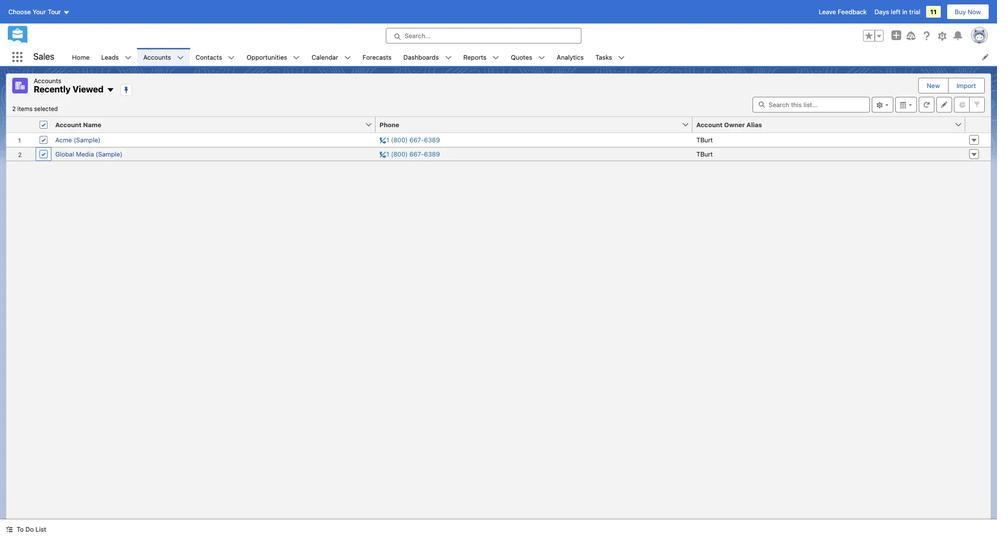 Task type: vqa. For each thing, say whether or not it's contained in the screenshot.
2nd 'TBurt' from the top
yes



Task type: describe. For each thing, give the bounding box(es) containing it.
buy now
[[956, 8, 982, 16]]

to
[[17, 526, 24, 533]]

selected
[[34, 105, 58, 112]]

contacts
[[196, 53, 222, 61]]

buy
[[956, 8, 967, 16]]

action element
[[966, 117, 992, 133]]

tasks
[[596, 53, 613, 61]]

analytics
[[557, 53, 584, 61]]

0 horizontal spatial accounts
[[34, 77, 61, 85]]

quotes link
[[505, 48, 539, 66]]

text default image for contacts
[[228, 54, 235, 61]]

text default image for leads
[[125, 54, 132, 61]]

none search field inside recently viewed|accounts|list view element
[[753, 97, 871, 112]]

0 vertical spatial (sample)
[[74, 136, 101, 144]]

click to dial disabled image for global media (sample)
[[380, 150, 440, 158]]

accounts list item
[[138, 48, 190, 66]]

leave feedback
[[819, 8, 867, 16]]

2 items selected
[[12, 105, 58, 112]]

import
[[957, 82, 977, 90]]

accounts link
[[138, 48, 177, 66]]

to do list button
[[0, 520, 52, 539]]

your
[[33, 8, 46, 16]]

text default image for reports
[[493, 54, 500, 61]]

recently viewed grid
[[6, 117, 992, 161]]

opportunities list item
[[241, 48, 306, 66]]

import button
[[950, 78, 985, 93]]

reports link
[[458, 48, 493, 66]]

opportunities link
[[241, 48, 293, 66]]

item number element
[[6, 117, 36, 133]]

buy now button
[[947, 4, 990, 20]]

text default image inside the to do list button
[[6, 526, 13, 533]]

account owner alias
[[697, 121, 763, 128]]

tburt for global media (sample)
[[697, 150, 713, 158]]

account owner alias element
[[693, 117, 972, 133]]

click to dial disabled image for acme (sample)
[[380, 136, 440, 144]]

forecasts
[[363, 53, 392, 61]]

action image
[[966, 117, 992, 132]]

2
[[12, 105, 16, 112]]

choose
[[8, 8, 31, 16]]

contacts link
[[190, 48, 228, 66]]

calendar list item
[[306, 48, 357, 66]]

viewed
[[73, 84, 104, 94]]

reports list item
[[458, 48, 505, 66]]

leads link
[[95, 48, 125, 66]]

leave
[[819, 8, 837, 16]]

feedback
[[838, 8, 867, 16]]

phone element
[[376, 117, 699, 133]]

forecasts link
[[357, 48, 398, 66]]

text default image for opportunities
[[293, 54, 300, 61]]

quotes
[[511, 53, 533, 61]]

days left in trial
[[875, 8, 921, 16]]

accounts image
[[12, 78, 28, 93]]

phone
[[380, 121, 400, 128]]

text default image for calendar
[[344, 54, 351, 61]]

search...
[[405, 32, 431, 40]]

recently viewed|accounts|list view element
[[6, 73, 992, 520]]

item number image
[[6, 117, 36, 132]]

recently
[[34, 84, 71, 94]]

days
[[875, 8, 890, 16]]

account owner alias button
[[693, 117, 955, 132]]



Task type: locate. For each thing, give the bounding box(es) containing it.
do
[[25, 526, 34, 533]]

accounts inside list item
[[143, 53, 171, 61]]

0 horizontal spatial account
[[55, 121, 82, 128]]

list
[[36, 526, 46, 533]]

tasks list item
[[590, 48, 631, 66]]

text default image inside quotes list item
[[539, 54, 545, 61]]

11
[[931, 8, 937, 16]]

owner
[[725, 121, 746, 128]]

reports
[[464, 53, 487, 61]]

account
[[55, 121, 82, 128], [697, 121, 723, 128]]

home link
[[66, 48, 95, 66]]

1 horizontal spatial account
[[697, 121, 723, 128]]

dashboards
[[404, 53, 439, 61]]

text default image inside tasks list item
[[619, 54, 625, 61]]

leave feedback link
[[819, 8, 867, 16]]

home
[[72, 53, 90, 61]]

text default image inside reports list item
[[493, 54, 500, 61]]

to do list
[[17, 526, 46, 533]]

global media (sample)
[[55, 150, 123, 158]]

quotes list item
[[505, 48, 551, 66]]

accounts
[[143, 53, 171, 61], [34, 77, 61, 85]]

text default image for accounts
[[177, 54, 184, 61]]

tour
[[48, 8, 61, 16]]

cell inside recently viewed grid
[[36, 117, 51, 133]]

list containing home
[[66, 48, 998, 66]]

text default image right contacts on the top
[[228, 54, 235, 61]]

list
[[66, 48, 998, 66]]

1 vertical spatial click to dial disabled image
[[380, 150, 440, 158]]

text default image
[[177, 54, 184, 61], [293, 54, 300, 61], [344, 54, 351, 61], [107, 86, 114, 94]]

text default image left the calendar link
[[293, 54, 300, 61]]

Search Recently Viewed list view. search field
[[753, 97, 871, 112]]

1 tburt from the top
[[697, 136, 713, 144]]

leads list item
[[95, 48, 138, 66]]

1 vertical spatial (sample)
[[96, 150, 123, 158]]

in
[[903, 8, 908, 16]]

calendar
[[312, 53, 338, 61]]

choose your tour button
[[8, 4, 70, 20]]

acme (sample)
[[55, 136, 101, 144]]

text default image left to
[[6, 526, 13, 533]]

text default image for quotes
[[539, 54, 545, 61]]

1 vertical spatial tburt
[[697, 150, 713, 158]]

(sample)
[[74, 136, 101, 144], [96, 150, 123, 158]]

account name element
[[51, 117, 382, 133]]

text default image right leads
[[125, 54, 132, 61]]

text default image inside contacts list item
[[228, 54, 235, 61]]

text default image inside calendar list item
[[344, 54, 351, 61]]

global
[[55, 150, 74, 158]]

cell
[[36, 117, 51, 133]]

tburt
[[697, 136, 713, 144], [697, 150, 713, 158]]

account name
[[55, 121, 101, 128]]

sales
[[33, 52, 54, 62]]

text default image
[[125, 54, 132, 61], [228, 54, 235, 61], [445, 54, 452, 61], [493, 54, 500, 61], [539, 54, 545, 61], [619, 54, 625, 61], [6, 526, 13, 533]]

trial
[[910, 8, 921, 16]]

media
[[76, 150, 94, 158]]

text default image right quotes
[[539, 54, 545, 61]]

alias
[[747, 121, 763, 128]]

account up acme
[[55, 121, 82, 128]]

1 vertical spatial accounts
[[34, 77, 61, 85]]

account inside the account name "button"
[[55, 121, 82, 128]]

accounts down sales
[[34, 77, 61, 85]]

contacts list item
[[190, 48, 241, 66]]

now
[[969, 8, 982, 16]]

items
[[17, 105, 33, 112]]

2 tburt from the top
[[697, 150, 713, 158]]

account for account owner alias
[[697, 121, 723, 128]]

recently viewed status
[[12, 105, 58, 112]]

new
[[928, 82, 941, 90]]

dashboards link
[[398, 48, 445, 66]]

account inside account owner alias button
[[697, 121, 723, 128]]

text default image left reports link
[[445, 54, 452, 61]]

left
[[892, 8, 901, 16]]

text default image for dashboards
[[445, 54, 452, 61]]

0 vertical spatial accounts
[[143, 53, 171, 61]]

global media (sample) link
[[55, 150, 123, 158]]

choose your tour
[[8, 8, 61, 16]]

account left owner
[[697, 121, 723, 128]]

2 click to dial disabled image from the top
[[380, 150, 440, 158]]

text default image right 'viewed'
[[107, 86, 114, 94]]

1 horizontal spatial accounts
[[143, 53, 171, 61]]

accounts right leads list item
[[143, 53, 171, 61]]

text default image right reports
[[493, 54, 500, 61]]

calendar link
[[306, 48, 344, 66]]

phone button
[[376, 117, 682, 132]]

0 vertical spatial click to dial disabled image
[[380, 136, 440, 144]]

(sample) right media
[[96, 150, 123, 158]]

account for account name
[[55, 121, 82, 128]]

name
[[83, 121, 101, 128]]

new button
[[920, 78, 949, 93]]

recently viewed
[[34, 84, 104, 94]]

tasks link
[[590, 48, 619, 66]]

dashboards list item
[[398, 48, 458, 66]]

text default image inside leads list item
[[125, 54, 132, 61]]

acme
[[55, 136, 72, 144]]

search... button
[[386, 28, 582, 44]]

leads
[[101, 53, 119, 61]]

account name button
[[51, 117, 365, 132]]

2 account from the left
[[697, 121, 723, 128]]

group
[[864, 30, 884, 42]]

text default image inside opportunities list item
[[293, 54, 300, 61]]

1 click to dial disabled image from the top
[[380, 136, 440, 144]]

analytics link
[[551, 48, 590, 66]]

0 vertical spatial tburt
[[697, 136, 713, 144]]

text default image left contacts on the top
[[177, 54, 184, 61]]

acme (sample) link
[[55, 136, 101, 144]]

(sample) up global media (sample)
[[74, 136, 101, 144]]

click to dial disabled image
[[380, 136, 440, 144], [380, 150, 440, 158]]

None search field
[[753, 97, 871, 112]]

text default image inside the accounts list item
[[177, 54, 184, 61]]

text default image inside dashboards list item
[[445, 54, 452, 61]]

text default image right calendar
[[344, 54, 351, 61]]

text default image right tasks
[[619, 54, 625, 61]]

opportunities
[[247, 53, 287, 61]]

text default image for tasks
[[619, 54, 625, 61]]

tburt for acme (sample)
[[697, 136, 713, 144]]

1 account from the left
[[55, 121, 82, 128]]



